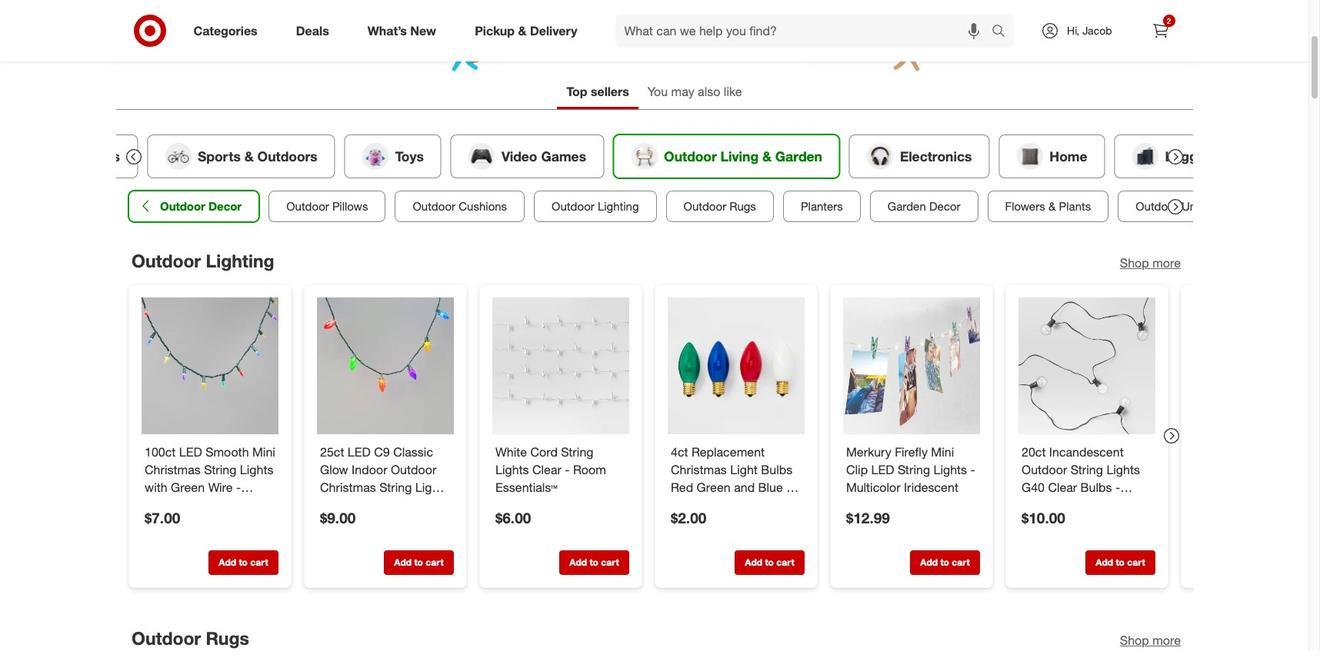 Task type: locate. For each thing, give the bounding box(es) containing it.
games
[[541, 148, 586, 164]]

2 horizontal spatial green
[[696, 480, 730, 495]]

1 horizontal spatial christmas
[[320, 480, 376, 495]]

1 more from the top
[[1152, 255, 1181, 271]]

lights
[[240, 462, 273, 477], [495, 462, 529, 477], [933, 462, 967, 477], [1106, 462, 1140, 477], [415, 480, 448, 495]]

also
[[698, 84, 720, 99]]

0 vertical spatial room
[[573, 462, 606, 477]]

red
[[670, 480, 693, 495]]

wire inside 100ct led smooth mini christmas string lights with green wire - wondershop™ $7.00
[[208, 480, 232, 495]]

1 horizontal spatial room
[[1021, 497, 1054, 512]]

garden
[[775, 148, 822, 164], [887, 199, 926, 214]]

mini inside merkury firefly mini clip led string lights - multicolor iridescent
[[931, 444, 954, 460]]

& left plants
[[1048, 199, 1055, 214]]

1 horizontal spatial lighting
[[597, 199, 639, 214]]

christmas
[[144, 462, 200, 477], [670, 462, 727, 477], [320, 480, 376, 495]]

outdoor rugs button
[[666, 191, 773, 222]]

0 horizontal spatial wondershop™
[[144, 497, 221, 512]]

& for pickup
[[518, 23, 527, 38]]

6 add from the left
[[1095, 556, 1113, 568]]

0 horizontal spatial rugs
[[205, 628, 249, 650]]

outdoor lighting down the outdoor decor
[[131, 250, 274, 271]]

wondershop™ inside 100ct led smooth mini christmas string lights with green wire - wondershop™ $7.00
[[144, 497, 221, 512]]

glow
[[320, 462, 348, 477]]

add for $9.00
[[394, 556, 411, 568]]

1 horizontal spatial mini
[[931, 444, 954, 460]]

outdoor rugs inside button
[[683, 199, 756, 214]]

essentials™ inside white cord string lights clear - room essentials™
[[495, 480, 557, 495]]

3 to from the left
[[589, 556, 598, 568]]

0 horizontal spatial clear
[[532, 462, 561, 477]]

0 horizontal spatial led
[[179, 444, 202, 460]]

20ct
[[1021, 444, 1045, 460]]

merkury firefly mini clip led string lights - multicolor iridescent link
[[846, 444, 977, 496]]

clear down cord
[[532, 462, 561, 477]]

merkury firefly mini clip led string lights - multicolor iridescent image
[[843, 297, 980, 434], [843, 297, 980, 434]]

5 add to cart from the left
[[920, 556, 969, 568]]

6 to from the left
[[1115, 556, 1124, 568]]

wondershop™
[[144, 497, 221, 512], [670, 497, 747, 512], [320, 515, 396, 530]]

home button
[[998, 135, 1105, 178]]

outdoor
[[664, 148, 716, 164], [160, 199, 205, 214], [286, 199, 329, 214], [412, 199, 455, 214], [551, 199, 594, 214], [683, 199, 726, 214], [1135, 199, 1178, 214], [131, 250, 201, 271], [390, 462, 436, 477], [1021, 462, 1067, 477], [131, 628, 201, 650]]

1 to from the left
[[238, 556, 247, 568]]

5 add from the left
[[920, 556, 937, 568]]

1 vertical spatial more
[[1152, 633, 1181, 649]]

add for $12.99
[[920, 556, 937, 568]]

outdoor umbrellas
[[1135, 199, 1234, 214]]

add to cart for $9.00
[[394, 556, 443, 568]]

1 horizontal spatial garden
[[887, 199, 926, 214]]

4 to from the left
[[765, 556, 774, 568]]

garden decor button
[[870, 191, 978, 222]]

delivery
[[530, 23, 577, 38]]

lights down white
[[495, 462, 529, 477]]

mini right firefly
[[931, 444, 954, 460]]

2 horizontal spatial led
[[871, 462, 894, 477]]

lights down "incandescent"
[[1106, 462, 1140, 477]]

cart for $10.00
[[1127, 556, 1145, 568]]

mini
[[252, 444, 275, 460], [931, 444, 954, 460]]

outdoor cushions
[[412, 199, 507, 214]]

led for wire
[[347, 444, 370, 460]]

1 horizontal spatial led
[[347, 444, 370, 460]]

2 add from the left
[[394, 556, 411, 568]]

4ct replacement christmas light bulbs red green and blue - wondershop™ image
[[667, 297, 804, 434]]

1 decor from the left
[[208, 199, 241, 214]]

1 vertical spatial shop more
[[1120, 633, 1181, 649]]

0 horizontal spatial room
[[573, 462, 606, 477]]

rugs inside button
[[729, 199, 756, 214]]

1 shop from the top
[[1120, 255, 1149, 271]]

1 horizontal spatial outdoor rugs
[[683, 199, 756, 214]]

add to cart button for $7.00
[[208, 550, 278, 575]]

indoor
[[351, 462, 387, 477]]

4 cart from the left
[[776, 556, 794, 568]]

add to cart for $7.00
[[218, 556, 268, 568]]

0 vertical spatial essentials™
[[495, 480, 557, 495]]

1 vertical spatial wire
[[383, 497, 408, 512]]

1 vertical spatial with
[[320, 497, 342, 512]]

led inside 100ct led smooth mini christmas string lights with green wire - wondershop™ $7.00
[[179, 444, 202, 460]]

1 cart from the left
[[250, 556, 268, 568]]

1 add to cart button from the left
[[208, 550, 278, 575]]

6 add to cart button from the left
[[1085, 550, 1155, 575]]

1 add to cart from the left
[[218, 556, 268, 568]]

merkury
[[846, 444, 891, 460]]

1 horizontal spatial wondershop™
[[320, 515, 396, 530]]

decor down "electronics"
[[929, 199, 960, 214]]

search button
[[985, 14, 1022, 51]]

$9.00
[[320, 509, 355, 526]]

2 shop more button from the top
[[1120, 633, 1181, 650]]

25ct
[[320, 444, 344, 460]]

2 add to cart button from the left
[[384, 550, 454, 575]]

0 vertical spatial more
[[1152, 255, 1181, 271]]

decor down sports
[[208, 199, 241, 214]]

led
[[179, 444, 202, 460], [347, 444, 370, 460], [871, 462, 894, 477]]

white cord string lights clear - room essentials™
[[495, 444, 606, 495]]

you
[[648, 84, 668, 99]]

1 vertical spatial outdoor lighting
[[131, 250, 274, 271]]

1 horizontal spatial green
[[346, 497, 380, 512]]

outdoor pillows button
[[268, 191, 385, 222]]

20ct incandescent outdoor string lights g40 clear bulbs - room essentials™ link
[[1021, 444, 1152, 512]]

home
[[1049, 148, 1087, 164]]

0 vertical spatial wire
[[208, 480, 232, 495]]

0 vertical spatial rugs
[[729, 199, 756, 214]]

4 add from the left
[[745, 556, 762, 568]]

outdoor inside the 20ct incandescent outdoor string lights g40 clear bulbs - room essentials™ $10.00
[[1021, 462, 1067, 477]]

0 vertical spatial lighting
[[597, 199, 639, 214]]

& right pickup
[[518, 23, 527, 38]]

essentials™ down "incandescent"
[[1058, 497, 1120, 512]]

electronics button
[[849, 135, 989, 178]]

add to cart button
[[208, 550, 278, 575], [384, 550, 454, 575], [559, 550, 629, 575], [734, 550, 804, 575], [910, 550, 980, 575], [1085, 550, 1155, 575]]

string down the smooth at bottom left
[[204, 462, 236, 477]]

1 horizontal spatial essentials™
[[1058, 497, 1120, 512]]

& right living
[[762, 148, 771, 164]]

top sellers link
[[557, 77, 638, 109]]

1 vertical spatial essentials™
[[1058, 497, 1120, 512]]

jacob
[[1083, 24, 1112, 37]]

wondershop™ down indoor
[[320, 515, 396, 530]]

4 add to cart button from the left
[[734, 550, 804, 575]]

1 horizontal spatial clear
[[1048, 480, 1077, 495]]

2 horizontal spatial wondershop™
[[670, 497, 747, 512]]

led right 100ct on the left bottom of the page
[[179, 444, 202, 460]]

3 cart from the left
[[601, 556, 619, 568]]

0 vertical spatial shop more button
[[1120, 254, 1181, 272]]

0 vertical spatial shop
[[1120, 255, 1149, 271]]

& inside the pickup & delivery link
[[518, 23, 527, 38]]

to for $6.00
[[589, 556, 598, 568]]

100ct led smooth mini christmas string lights with green wire - wondershop™ $7.00
[[144, 444, 275, 526]]

mini right the smooth at bottom left
[[252, 444, 275, 460]]

0 vertical spatial garden
[[775, 148, 822, 164]]

& right sports
[[244, 148, 253, 164]]

& inside flowers & plants "button"
[[1048, 199, 1055, 214]]

more
[[1152, 255, 1181, 271], [1152, 633, 1181, 649]]

christmas down 'glow'
[[320, 480, 376, 495]]

1 shop more from the top
[[1120, 255, 1181, 271]]

white cord string lights clear - room essentials™ image
[[492, 297, 629, 434], [492, 297, 629, 434]]

4ct replacement christmas light bulbs red green and blue - wondershop™ link
[[670, 444, 801, 512]]

to
[[238, 556, 247, 568], [414, 556, 423, 568], [589, 556, 598, 568], [765, 556, 774, 568], [940, 556, 949, 568], [1115, 556, 1124, 568]]

2 shop more from the top
[[1120, 633, 1181, 649]]

0 horizontal spatial decor
[[208, 199, 241, 214]]

shop more button
[[1120, 254, 1181, 272], [1120, 633, 1181, 650]]

-
[[564, 462, 569, 477], [970, 462, 975, 477], [236, 480, 241, 495], [786, 480, 791, 495], [1115, 480, 1120, 495], [411, 497, 416, 512]]

shop more for outdoor lighting
[[1120, 255, 1181, 271]]

2 to from the left
[[414, 556, 423, 568]]

1 horizontal spatial with
[[320, 497, 342, 512]]

1 vertical spatial shop
[[1120, 633, 1149, 649]]

with up $7.00
[[144, 480, 167, 495]]

string right cord
[[561, 444, 593, 460]]

6 add to cart from the left
[[1095, 556, 1145, 568]]

led up indoor
[[347, 444, 370, 460]]

clear right g40
[[1048, 480, 1077, 495]]

outdoor umbrellas button
[[1118, 191, 1251, 222]]

string down "incandescent"
[[1070, 462, 1103, 477]]

100ct led smooth mini christmas string lights with green wire - wondershop™ image
[[141, 297, 278, 434], [141, 297, 278, 434]]

3 add to cart button from the left
[[559, 550, 629, 575]]

firefly
[[895, 444, 927, 460]]

wire down indoor
[[383, 497, 408, 512]]

to for $10.00
[[1115, 556, 1124, 568]]

add to cart for $10.00
[[1095, 556, 1145, 568]]

0 vertical spatial clear
[[532, 462, 561, 477]]

25ct led c9 classic glow indoor outdoor christmas string lights with green wire - wondershop™ image
[[317, 297, 454, 434], [317, 297, 454, 434]]

1 horizontal spatial decor
[[929, 199, 960, 214]]

with down 'glow'
[[320, 497, 342, 512]]

2 more from the top
[[1152, 633, 1181, 649]]

1 add from the left
[[218, 556, 236, 568]]

search
[[985, 24, 1022, 40]]

what's
[[368, 23, 407, 38]]

2 add to cart from the left
[[394, 556, 443, 568]]

20ct incandescent outdoor string lights g40 clear bulbs - room essentials™ image
[[1018, 297, 1155, 434], [1018, 297, 1155, 434]]

led inside merkury firefly mini clip led string lights - multicolor iridescent
[[871, 462, 894, 477]]

$2.00
[[670, 509, 706, 526]]

0 horizontal spatial lighting
[[205, 250, 274, 271]]

with inside 25ct led c9 classic glow indoor outdoor christmas string lights with green wire - wondershop™
[[320, 497, 342, 512]]

1 horizontal spatial rugs
[[729, 199, 756, 214]]

light
[[730, 462, 757, 477]]

0 vertical spatial outdoor rugs
[[683, 199, 756, 214]]

lights up iridescent
[[933, 462, 967, 477]]

essentials™ up $6.00
[[495, 480, 557, 495]]

1 horizontal spatial outdoor lighting
[[551, 199, 639, 214]]

outdoor lighting down games
[[551, 199, 639, 214]]

2 horizontal spatial christmas
[[670, 462, 727, 477]]

outdoor inside 25ct led c9 classic glow indoor outdoor christmas string lights with green wire - wondershop™
[[390, 462, 436, 477]]

0 horizontal spatial christmas
[[144, 462, 200, 477]]

outdoor cushions button
[[395, 191, 524, 222]]

$12.99
[[846, 509, 890, 526]]

3 add from the left
[[569, 556, 587, 568]]

christmas up red
[[670, 462, 727, 477]]

more for outdoor lighting
[[1152, 255, 1181, 271]]

0 horizontal spatial outdoor lighting
[[131, 250, 274, 271]]

0 vertical spatial with
[[144, 480, 167, 495]]

green inside 4ct replacement christmas light bulbs red green and blue - wondershop™ $2.00
[[696, 480, 730, 495]]

room inside the 20ct incandescent outdoor string lights g40 clear bulbs - room essentials™ $10.00
[[1021, 497, 1054, 512]]

hi, jacob
[[1067, 24, 1112, 37]]

0 horizontal spatial bulbs
[[761, 462, 792, 477]]

0 horizontal spatial garden
[[775, 148, 822, 164]]

shop for lighting
[[1120, 255, 1149, 271]]

new
[[410, 23, 436, 38]]

bulbs down "incandescent"
[[1080, 480, 1112, 495]]

decor
[[208, 199, 241, 214], [929, 199, 960, 214]]

2 cart from the left
[[425, 556, 443, 568]]

outdoor rugs
[[683, 199, 756, 214], [131, 628, 249, 650]]

christmas inside 25ct led c9 classic glow indoor outdoor christmas string lights with green wire - wondershop™
[[320, 480, 376, 495]]

outdoor decor button
[[128, 191, 259, 222]]

string inside white cord string lights clear - room essentials™
[[561, 444, 593, 460]]

4 add to cart from the left
[[745, 556, 794, 568]]

shop more
[[1120, 255, 1181, 271], [1120, 633, 1181, 649]]

garden up planters button
[[775, 148, 822, 164]]

1 vertical spatial shop more button
[[1120, 633, 1181, 650]]

1 horizontal spatial wire
[[383, 497, 408, 512]]

led inside 25ct led c9 classic glow indoor outdoor christmas string lights with green wire - wondershop™
[[347, 444, 370, 460]]

0 horizontal spatial with
[[144, 480, 167, 495]]

0 vertical spatial shop more
[[1120, 255, 1181, 271]]

mini inside 100ct led smooth mini christmas string lights with green wire - wondershop™ $7.00
[[252, 444, 275, 460]]

flowers
[[1005, 199, 1045, 214]]

2 mini from the left
[[931, 444, 954, 460]]

you may also like
[[648, 84, 742, 99]]

wire
[[208, 480, 232, 495], [383, 497, 408, 512]]

1 vertical spatial rugs
[[205, 628, 249, 650]]

electronics
[[900, 148, 972, 164]]

- inside the 20ct incandescent outdoor string lights g40 clear bulbs - room essentials™ $10.00
[[1115, 480, 1120, 495]]

garden down electronics "button"
[[887, 199, 926, 214]]

may
[[671, 84, 694, 99]]

christmas down 100ct on the left bottom of the page
[[144, 462, 200, 477]]

to for $2.00
[[765, 556, 774, 568]]

$7.00
[[144, 509, 180, 526]]

1 shop more button from the top
[[1120, 254, 1181, 272]]

0 horizontal spatial green
[[170, 480, 204, 495]]

2 decor from the left
[[929, 199, 960, 214]]

1 vertical spatial bulbs
[[1080, 480, 1112, 495]]

wire down the smooth at bottom left
[[208, 480, 232, 495]]

0 horizontal spatial outdoor rugs
[[131, 628, 249, 650]]

blue
[[758, 480, 783, 495]]

cart for $12.99
[[951, 556, 969, 568]]

led up multicolor at bottom right
[[871, 462, 894, 477]]

add to cart for $6.00
[[569, 556, 619, 568]]

sports
[[197, 148, 240, 164]]

1 vertical spatial clear
[[1048, 480, 1077, 495]]

6 cart from the left
[[1127, 556, 1145, 568]]

5 to from the left
[[940, 556, 949, 568]]

lights down classic
[[415, 480, 448, 495]]

clear
[[532, 462, 561, 477], [1048, 480, 1077, 495]]

lights down the smooth at bottom left
[[240, 462, 273, 477]]

smooth
[[205, 444, 249, 460]]

&
[[518, 23, 527, 38], [244, 148, 253, 164], [762, 148, 771, 164], [1048, 199, 1055, 214]]

christmas inside 4ct replacement christmas light bulbs red green and blue - wondershop™ $2.00
[[670, 462, 727, 477]]

pickup & delivery
[[475, 23, 577, 38]]

shop for rugs
[[1120, 633, 1149, 649]]

with inside 100ct led smooth mini christmas string lights with green wire - wondershop™ $7.00
[[144, 480, 167, 495]]

add to cart button for $12.99
[[910, 550, 980, 575]]

1 vertical spatial room
[[1021, 497, 1054, 512]]

garden decor
[[887, 199, 960, 214]]

1 horizontal spatial bulbs
[[1080, 480, 1112, 495]]

outdoors
[[257, 148, 317, 164]]

0 horizontal spatial essentials™
[[495, 480, 557, 495]]

green left and
[[696, 480, 730, 495]]

christmas inside 100ct led smooth mini christmas string lights with green wire - wondershop™ $7.00
[[144, 462, 200, 477]]

2 shop from the top
[[1120, 633, 1149, 649]]

0 vertical spatial outdoor lighting
[[551, 199, 639, 214]]

lights inside 25ct led c9 classic glow indoor outdoor christmas string lights with green wire - wondershop™
[[415, 480, 448, 495]]

clip
[[846, 462, 868, 477]]

5 cart from the left
[[951, 556, 969, 568]]

toys
[[395, 148, 423, 164]]

0 vertical spatial bulbs
[[761, 462, 792, 477]]

0 horizontal spatial mini
[[252, 444, 275, 460]]

add to cart button for $9.00
[[384, 550, 454, 575]]

& inside the sports & outdoors button
[[244, 148, 253, 164]]

25ct led c9 classic glow indoor outdoor christmas string lights with green wire - wondershop™ link
[[320, 444, 450, 530]]

1 mini from the left
[[252, 444, 275, 460]]

add to cart
[[218, 556, 268, 568], [394, 556, 443, 568], [569, 556, 619, 568], [745, 556, 794, 568], [920, 556, 969, 568], [1095, 556, 1145, 568]]

cart
[[250, 556, 268, 568], [425, 556, 443, 568], [601, 556, 619, 568], [776, 556, 794, 568], [951, 556, 969, 568], [1127, 556, 1145, 568]]

string down indoor
[[379, 480, 412, 495]]

outdoor lighting button
[[534, 191, 656, 222]]

to for $9.00
[[414, 556, 423, 568]]

pickup & delivery link
[[462, 14, 597, 48]]

bulbs up blue
[[761, 462, 792, 477]]

green down indoor
[[346, 497, 380, 512]]

string down firefly
[[897, 462, 930, 477]]

wondershop™ down red
[[670, 497, 747, 512]]

deals
[[296, 23, 329, 38]]

20ct incandescent outdoor string lights g40 clear bulbs - room essentials™ $10.00
[[1021, 444, 1140, 526]]

- inside merkury firefly mini clip led string lights - multicolor iridescent
[[970, 462, 975, 477]]

0 horizontal spatial wire
[[208, 480, 232, 495]]

$10.00
[[1021, 509, 1065, 526]]

3 add to cart from the left
[[569, 556, 619, 568]]

add for $7.00
[[218, 556, 236, 568]]

green up $7.00
[[170, 480, 204, 495]]

wondershop™ down 100ct on the left bottom of the page
[[144, 497, 221, 512]]

luggage
[[1165, 148, 1221, 164]]

lighting
[[597, 199, 639, 214], [205, 250, 274, 271]]

2
[[1167, 16, 1171, 25]]

5 add to cart button from the left
[[910, 550, 980, 575]]

add for $10.00
[[1095, 556, 1113, 568]]

add to cart button for $6.00
[[559, 550, 629, 575]]



Task type: vqa. For each thing, say whether or not it's contained in the screenshot.
first the Add from right
yes



Task type: describe. For each thing, give the bounding box(es) containing it.
flowers & plants
[[1005, 199, 1091, 214]]

add to cart for $2.00
[[745, 556, 794, 568]]

incandescent
[[1049, 444, 1123, 460]]

iridescent
[[904, 480, 958, 495]]

what's new
[[368, 23, 436, 38]]

- inside 25ct led c9 classic glow indoor outdoor christmas string lights with green wire - wondershop™
[[411, 497, 416, 512]]

video
[[501, 148, 537, 164]]

& inside outdoor living & garden button
[[762, 148, 771, 164]]

bulbs inside the 20ct incandescent outdoor string lights g40 clear bulbs - room essentials™ $10.00
[[1080, 480, 1112, 495]]

lighting inside the outdoor lighting button
[[597, 199, 639, 214]]

pillows
[[332, 199, 368, 214]]

categories
[[193, 23, 258, 38]]

toys button
[[344, 135, 441, 178]]

outdoor decor
[[160, 199, 241, 214]]

outdoor inside "button"
[[1135, 199, 1178, 214]]

decor for outdoor decor
[[208, 199, 241, 214]]

and
[[734, 480, 754, 495]]

lights inside white cord string lights clear - room essentials™
[[495, 462, 529, 477]]

pickup
[[475, 23, 515, 38]]

sports & outdoors button
[[147, 135, 335, 178]]

luggage button
[[1114, 135, 1238, 178]]

top sellers
[[567, 84, 629, 99]]

4ct replacement christmas light bulbs red green and blue - wondershop™ $2.00
[[670, 444, 792, 526]]

shop more button for lighting
[[1120, 254, 1181, 272]]

categories link
[[180, 14, 277, 48]]

sports & outdoors
[[197, 148, 317, 164]]

shop more button for rugs
[[1120, 633, 1181, 650]]

umbrellas
[[1181, 199, 1234, 214]]

essentials™ inside the 20ct incandescent outdoor string lights g40 clear bulbs - room essentials™ $10.00
[[1058, 497, 1120, 512]]

- inside white cord string lights clear - room essentials™
[[564, 462, 569, 477]]

add to cart button for $2.00
[[734, 550, 804, 575]]

living
[[720, 148, 758, 164]]

multicolor
[[846, 480, 900, 495]]

wondershop™ inside 25ct led c9 classic glow indoor outdoor christmas string lights with green wire - wondershop™
[[320, 515, 396, 530]]

cushions
[[458, 199, 507, 214]]

wondershop™ inside 4ct replacement christmas light bulbs red green and blue - wondershop™ $2.00
[[670, 497, 747, 512]]

25ct led c9 classic glow indoor outdoor christmas string lights with green wire - wondershop™
[[320, 444, 448, 530]]

cord
[[530, 444, 557, 460]]

outdoor inside button
[[412, 199, 455, 214]]

sellers
[[591, 84, 629, 99]]

hi,
[[1067, 24, 1080, 37]]

c9
[[374, 444, 389, 460]]

lights inside merkury firefly mini clip led string lights - multicolor iridescent
[[933, 462, 967, 477]]

planters button
[[783, 191, 860, 222]]

deals link
[[283, 14, 348, 48]]

cart for $2.00
[[776, 556, 794, 568]]

like
[[724, 84, 742, 99]]

led for $7.00
[[179, 444, 202, 460]]

4ct
[[670, 444, 688, 460]]

classic
[[393, 444, 433, 460]]

what's new link
[[354, 14, 456, 48]]

1 vertical spatial garden
[[887, 199, 926, 214]]

lights inside the 20ct incandescent outdoor string lights g40 clear bulbs - room essentials™ $10.00
[[1106, 462, 1140, 477]]

add for $2.00
[[745, 556, 762, 568]]

cart for $7.00
[[250, 556, 268, 568]]

2 link
[[1144, 14, 1177, 48]]

g40
[[1021, 480, 1044, 495]]

more for outdoor rugs
[[1152, 633, 1181, 649]]

add for $6.00
[[569, 556, 587, 568]]

merkury firefly mini clip led string lights - multicolor iridescent
[[846, 444, 975, 495]]

white
[[495, 444, 527, 460]]

add to cart for $12.99
[[920, 556, 969, 568]]

flowers & plants button
[[987, 191, 1108, 222]]

100ct
[[144, 444, 175, 460]]

shop more for outdoor rugs
[[1120, 633, 1181, 649]]

top
[[567, 84, 587, 99]]

to for $7.00
[[238, 556, 247, 568]]

string inside 100ct led smooth mini christmas string lights with green wire - wondershop™ $7.00
[[204, 462, 236, 477]]

string inside merkury firefly mini clip led string lights - multicolor iridescent
[[897, 462, 930, 477]]

1 vertical spatial outdoor rugs
[[131, 628, 249, 650]]

1 vertical spatial lighting
[[205, 250, 274, 271]]

bulbs inside 4ct replacement christmas light bulbs red green and blue - wondershop™ $2.00
[[761, 462, 792, 477]]

to for $12.99
[[940, 556, 949, 568]]

100ct led smooth mini christmas string lights with green wire - wondershop™ link
[[144, 444, 275, 512]]

you may also like link
[[638, 77, 751, 109]]

outdoor pillows
[[286, 199, 368, 214]]

outdoor lighting inside button
[[551, 199, 639, 214]]

shoes button
[[29, 135, 137, 178]]

cart for $6.00
[[601, 556, 619, 568]]

cart for $9.00
[[425, 556, 443, 568]]

& for flowers
[[1048, 199, 1055, 214]]

room inside white cord string lights clear - room essentials™
[[573, 462, 606, 477]]

replacement
[[691, 444, 764, 460]]

outdoor living & garden
[[664, 148, 822, 164]]

lights inside 100ct led smooth mini christmas string lights with green wire - wondershop™ $7.00
[[240, 462, 273, 477]]

& for sports
[[244, 148, 253, 164]]

add to cart button for $10.00
[[1085, 550, 1155, 575]]

white cord string lights clear - room essentials™ link
[[495, 444, 626, 496]]

- inside 100ct led smooth mini christmas string lights with green wire - wondershop™ $7.00
[[236, 480, 241, 495]]

What can we help you find? suggestions appear below search field
[[615, 14, 996, 48]]

decor for garden decor
[[929, 199, 960, 214]]

wire inside 25ct led c9 classic glow indoor outdoor christmas string lights with green wire - wondershop™
[[383, 497, 408, 512]]

plants
[[1059, 199, 1091, 214]]

string inside the 20ct incandescent outdoor string lights g40 clear bulbs - room essentials™ $10.00
[[1070, 462, 1103, 477]]

green inside 100ct led smooth mini christmas string lights with green wire - wondershop™ $7.00
[[170, 480, 204, 495]]

planters
[[800, 199, 843, 214]]

video games
[[501, 148, 586, 164]]

clear inside white cord string lights clear - room essentials™
[[532, 462, 561, 477]]

shoes
[[80, 148, 120, 164]]

clear inside the 20ct incandescent outdoor string lights g40 clear bulbs - room essentials™ $10.00
[[1048, 480, 1077, 495]]

string inside 25ct led c9 classic glow indoor outdoor christmas string lights with green wire - wondershop™
[[379, 480, 412, 495]]

green inside 25ct led c9 classic glow indoor outdoor christmas string lights with green wire - wondershop™
[[346, 497, 380, 512]]

outdoor living & garden button
[[613, 135, 840, 178]]

video games button
[[450, 135, 604, 178]]

$6.00
[[495, 509, 531, 526]]

- inside 4ct replacement christmas light bulbs red green and blue - wondershop™ $2.00
[[786, 480, 791, 495]]



